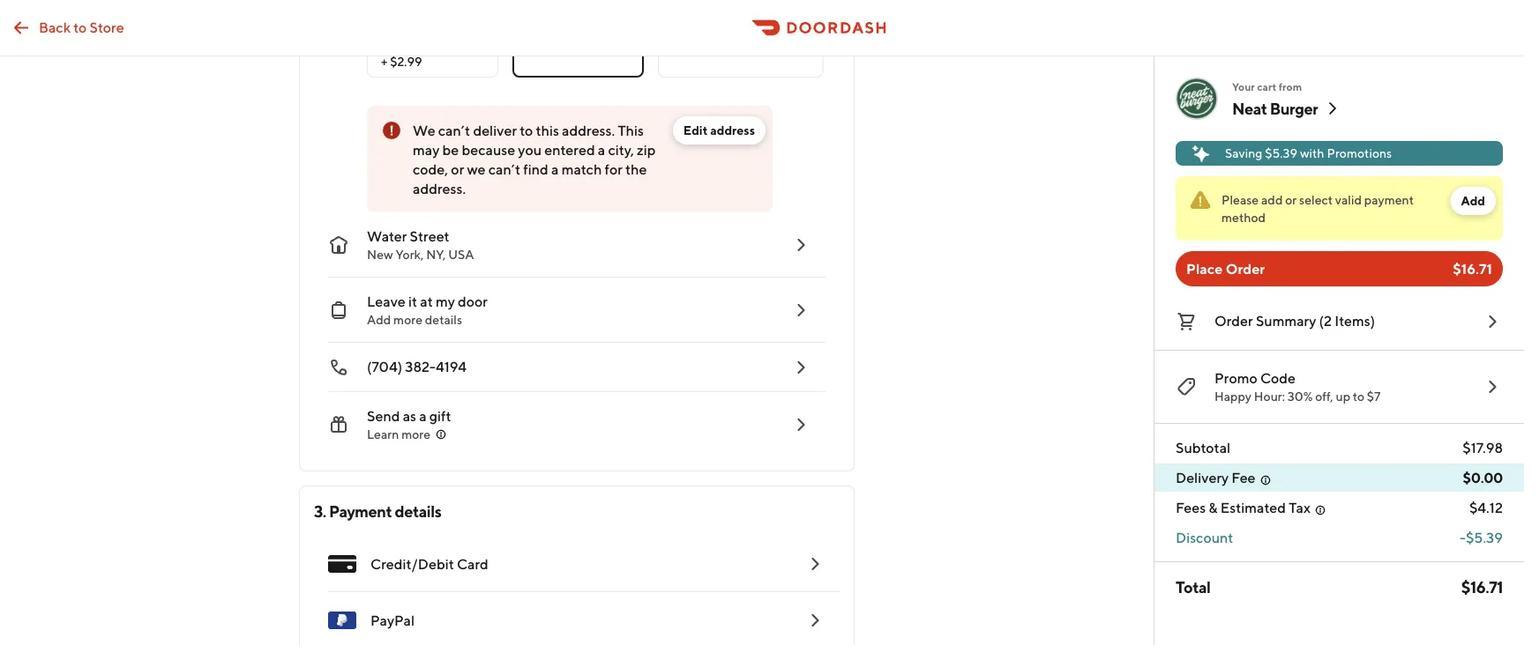 Task type: vqa. For each thing, say whether or not it's contained in the screenshot.
the topmost Caesar
no



Task type: locate. For each thing, give the bounding box(es) containing it.
1 vertical spatial to
[[520, 122, 533, 139]]

2 vertical spatial to
[[1354, 390, 1365, 404]]

from
[[1279, 80, 1303, 93]]

382-
[[405, 359, 436, 375]]

be
[[443, 142, 459, 158]]

1 vertical spatial details
[[395, 502, 442, 521]]

discount
[[1176, 530, 1234, 547]]

a inside option
[[718, 15, 725, 30]]

total
[[1176, 578, 1211, 597]]

or left we
[[451, 161, 464, 178]]

items)
[[1335, 313, 1376, 330]]

0 horizontal spatial add
[[367, 313, 391, 327]]

address
[[711, 123, 755, 138]]

leave
[[367, 293, 406, 310]]

choose a time
[[672, 15, 752, 30]]

hour:
[[1255, 390, 1286, 404]]

1 vertical spatial can't
[[489, 161, 521, 178]]

1 vertical spatial address.
[[413, 180, 466, 197]]

cart
[[1258, 80, 1277, 93]]

it
[[409, 293, 417, 310]]

send
[[367, 408, 400, 425]]

as
[[403, 408, 417, 425]]

1 vertical spatial order
[[1215, 313, 1254, 330]]

you
[[518, 142, 542, 158]]

$5.39 left with
[[1266, 146, 1298, 161]]

$16.71
[[1454, 261, 1493, 278], [1462, 578, 1504, 597]]

0 vertical spatial add
[[1462, 194, 1486, 208]]

0 vertical spatial $5.39
[[1266, 146, 1298, 161]]

burger
[[1271, 99, 1319, 118]]

0 horizontal spatial to
[[74, 19, 87, 35]]

0 vertical spatial more
[[394, 313, 423, 327]]

add new payment method image
[[805, 554, 826, 575], [805, 611, 826, 632]]

+
[[381, 54, 388, 69]]

to left $7
[[1354, 390, 1365, 404]]

add new payment method image for credit/debit card
[[805, 554, 826, 575]]

up
[[1336, 390, 1351, 404]]

promotions
[[1328, 146, 1393, 161]]

$16.71 down add button
[[1454, 261, 1493, 278]]

ny,
[[426, 248, 446, 262]]

or
[[451, 161, 464, 178], [1286, 193, 1297, 207]]

0 vertical spatial or
[[451, 161, 464, 178]]

a left time
[[718, 15, 725, 30]]

option group
[[367, 0, 826, 78]]

1 vertical spatial add new payment method image
[[805, 611, 826, 632]]

2 horizontal spatial to
[[1354, 390, 1365, 404]]

entered
[[545, 142, 595, 158]]

$16.71 down -$5.39
[[1462, 578, 1504, 597]]

promo code happy hour: 30% off, up to $7
[[1215, 370, 1381, 404]]

with
[[1301, 146, 1325, 161]]

can't
[[438, 122, 471, 139], [489, 161, 521, 178]]

0 vertical spatial can't
[[438, 122, 471, 139]]

credit/debit
[[371, 556, 454, 573]]

$5.39
[[1266, 146, 1298, 161], [1467, 530, 1504, 547]]

promo
[[1215, 370, 1258, 387]]

your cart from
[[1233, 80, 1303, 93]]

address. down code,
[[413, 180, 466, 197]]

option group containing choose a time
[[367, 0, 826, 78]]

water street new york,  ny,  usa
[[367, 228, 474, 262]]

code,
[[413, 161, 448, 178]]

None radio
[[513, 0, 644, 78]]

0 vertical spatial add new payment method image
[[805, 554, 826, 575]]

or inside please add or select valid payment method
[[1286, 193, 1297, 207]]

delivery
[[1176, 470, 1229, 487]]

order right place
[[1226, 261, 1266, 278]]

a
[[718, 15, 725, 30], [598, 142, 606, 158], [552, 161, 559, 178], [419, 408, 427, 425]]

0 horizontal spatial or
[[451, 161, 464, 178]]

address.
[[562, 122, 615, 139], [413, 180, 466, 197]]

address. up entered
[[562, 122, 615, 139]]

subtotal
[[1176, 440, 1231, 457]]

&
[[1209, 500, 1218, 517]]

more down it at the top left
[[394, 313, 423, 327]]

can't down because on the top left of page
[[489, 161, 521, 178]]

my
[[436, 293, 455, 310]]

menu
[[314, 537, 840, 646]]

off,
[[1316, 390, 1334, 404]]

0 vertical spatial to
[[74, 19, 87, 35]]

1 horizontal spatial or
[[1286, 193, 1297, 207]]

-
[[1461, 530, 1467, 547]]

we can't deliver to this address. this may be because you entered a city, zip code, or we can't find a match for the address.
[[413, 122, 656, 197]]

can't up be
[[438, 122, 471, 139]]

add right payment
[[1462, 194, 1486, 208]]

0 vertical spatial address.
[[562, 122, 615, 139]]

choose
[[672, 15, 716, 30]]

details down my
[[425, 313, 462, 327]]

1 horizontal spatial $5.39
[[1467, 530, 1504, 547]]

details up credit/debit
[[395, 502, 442, 521]]

1 vertical spatial more
[[402, 428, 431, 442]]

add inside button
[[1462, 194, 1486, 208]]

0 vertical spatial details
[[425, 313, 462, 327]]

1 horizontal spatial can't
[[489, 161, 521, 178]]

gift
[[430, 408, 451, 425]]

1 horizontal spatial address.
[[562, 122, 615, 139]]

(704) 382-4194 button
[[314, 343, 826, 393]]

back
[[39, 19, 71, 35]]

status containing please add or select valid payment method
[[1176, 176, 1504, 241]]

or right add
[[1286, 193, 1297, 207]]

to right back
[[74, 19, 87, 35]]

1 vertical spatial add
[[367, 313, 391, 327]]

1 horizontal spatial to
[[520, 122, 533, 139]]

1 vertical spatial or
[[1286, 193, 1297, 207]]

saving $5.39 with promotions
[[1226, 146, 1393, 161]]

$5.39 down $4.12
[[1467, 530, 1504, 547]]

a left city,
[[598, 142, 606, 158]]

1 horizontal spatial add
[[1462, 194, 1486, 208]]

the
[[626, 161, 647, 178]]

more inside learn more button
[[402, 428, 431, 442]]

$5.39 inside button
[[1266, 146, 1298, 161]]

1 vertical spatial $5.39
[[1467, 530, 1504, 547]]

order summary (2 items)
[[1215, 313, 1376, 330]]

store
[[90, 19, 124, 35]]

more inside leave it at my door add more details
[[394, 313, 423, 327]]

order
[[1226, 261, 1266, 278], [1215, 313, 1254, 330]]

more
[[394, 313, 423, 327], [402, 428, 431, 442]]

-$5.39
[[1461, 530, 1504, 547]]

to up you
[[520, 122, 533, 139]]

0 horizontal spatial $5.39
[[1266, 146, 1298, 161]]

to
[[74, 19, 87, 35], [520, 122, 533, 139], [1354, 390, 1365, 404]]

add down leave on the top left of page
[[367, 313, 391, 327]]

1 add new payment method image from the top
[[805, 554, 826, 575]]

2 add new payment method image from the top
[[805, 611, 826, 632]]

status
[[1176, 176, 1504, 241]]

fees
[[1176, 500, 1206, 517]]

for
[[605, 161, 623, 178]]

more down as
[[402, 428, 431, 442]]

a right as
[[419, 408, 427, 425]]

neat
[[1233, 99, 1268, 118]]

find
[[524, 161, 549, 178]]

add inside leave it at my door add more details
[[367, 313, 391, 327]]

+ $2.99 radio
[[367, 0, 499, 78]]

order left "summary"
[[1215, 313, 1254, 330]]

to inside the back to store button
[[74, 19, 87, 35]]

at
[[420, 293, 433, 310]]



Task type: describe. For each thing, give the bounding box(es) containing it.
4194
[[436, 359, 467, 375]]

edit address
[[684, 123, 755, 138]]

$4.12
[[1470, 500, 1504, 517]]

neat burger
[[1233, 99, 1319, 118]]

match
[[562, 161, 602, 178]]

to inside promo code happy hour: 30% off, up to $7
[[1354, 390, 1365, 404]]

select
[[1300, 193, 1333, 207]]

learn
[[367, 428, 399, 442]]

back to store button
[[0, 10, 135, 45]]

place
[[1187, 261, 1223, 278]]

$0.00
[[1464, 470, 1504, 487]]

card
[[457, 556, 489, 573]]

may
[[413, 142, 440, 158]]

$17.98
[[1463, 440, 1504, 457]]

york,
[[396, 248, 424, 262]]

leave it at my door add more details
[[367, 293, 488, 327]]

$2.99
[[390, 54, 422, 69]]

valid
[[1336, 193, 1363, 207]]

show menu image
[[328, 551, 357, 579]]

order summary (2 items) button
[[1176, 308, 1504, 336]]

we
[[467, 161, 486, 178]]

edit address button
[[673, 116, 766, 145]]

we
[[413, 122, 436, 139]]

0 vertical spatial order
[[1226, 261, 1266, 278]]

payment
[[1365, 193, 1415, 207]]

learn more button
[[367, 426, 448, 444]]

a right find
[[552, 161, 559, 178]]

details inside leave it at my door add more details
[[425, 313, 462, 327]]

door
[[458, 293, 488, 310]]

add button
[[1451, 187, 1497, 215]]

edit
[[684, 123, 708, 138]]

$7
[[1368, 390, 1381, 404]]

Choose a time radio
[[658, 0, 824, 78]]

saving $5.39 with promotions button
[[1176, 141, 1504, 166]]

neat burger button
[[1233, 98, 1343, 119]]

zip
[[637, 142, 656, 158]]

happy
[[1215, 390, 1252, 404]]

this
[[536, 122, 559, 139]]

new
[[367, 248, 393, 262]]

paypal
[[371, 613, 415, 630]]

order inside "button"
[[1215, 313, 1254, 330]]

time
[[727, 15, 752, 30]]

(2
[[1320, 313, 1333, 330]]

street
[[410, 228, 450, 245]]

+ $2.99
[[381, 54, 422, 69]]

0 horizontal spatial can't
[[438, 122, 471, 139]]

30%
[[1288, 390, 1313, 404]]

code
[[1261, 370, 1296, 387]]

method
[[1222, 210, 1266, 225]]

(704) 382-4194
[[367, 359, 467, 375]]

usa
[[449, 248, 474, 262]]

summary
[[1257, 313, 1317, 330]]

0 horizontal spatial address.
[[413, 180, 466, 197]]

send as a gift
[[367, 408, 451, 425]]

place order
[[1187, 261, 1266, 278]]

we can't deliver to this address. this may be because you entered a city, zip code, or we can't find a match for the address. status
[[367, 106, 773, 213]]

(704)
[[367, 359, 402, 375]]

$5.39 for -
[[1467, 530, 1504, 547]]

fees & estimated
[[1176, 500, 1287, 517]]

please
[[1222, 193, 1259, 207]]

deliver
[[473, 122, 517, 139]]

water
[[367, 228, 407, 245]]

to inside we can't deliver to this address. this may be because you entered a city, zip code, or we can't find a match for the address.
[[520, 122, 533, 139]]

back to store
[[39, 19, 124, 35]]

3. payment details
[[314, 502, 442, 521]]

fee
[[1232, 470, 1256, 487]]

tax
[[1289, 500, 1311, 517]]

add
[[1262, 193, 1283, 207]]

your
[[1233, 80, 1256, 93]]

city,
[[608, 142, 634, 158]]

this
[[618, 122, 644, 139]]

because
[[462, 142, 516, 158]]

learn more
[[367, 428, 431, 442]]

menu containing credit/debit card
[[314, 537, 840, 646]]

$5.39 for saving
[[1266, 146, 1298, 161]]

estimated
[[1221, 500, 1287, 517]]

credit/debit card
[[371, 556, 489, 573]]

add new payment method image for paypal
[[805, 611, 826, 632]]

or inside we can't deliver to this address. this may be because you entered a city, zip code, or we can't find a match for the address.
[[451, 161, 464, 178]]

1 vertical spatial $16.71
[[1462, 578, 1504, 597]]

0 vertical spatial $16.71
[[1454, 261, 1493, 278]]



